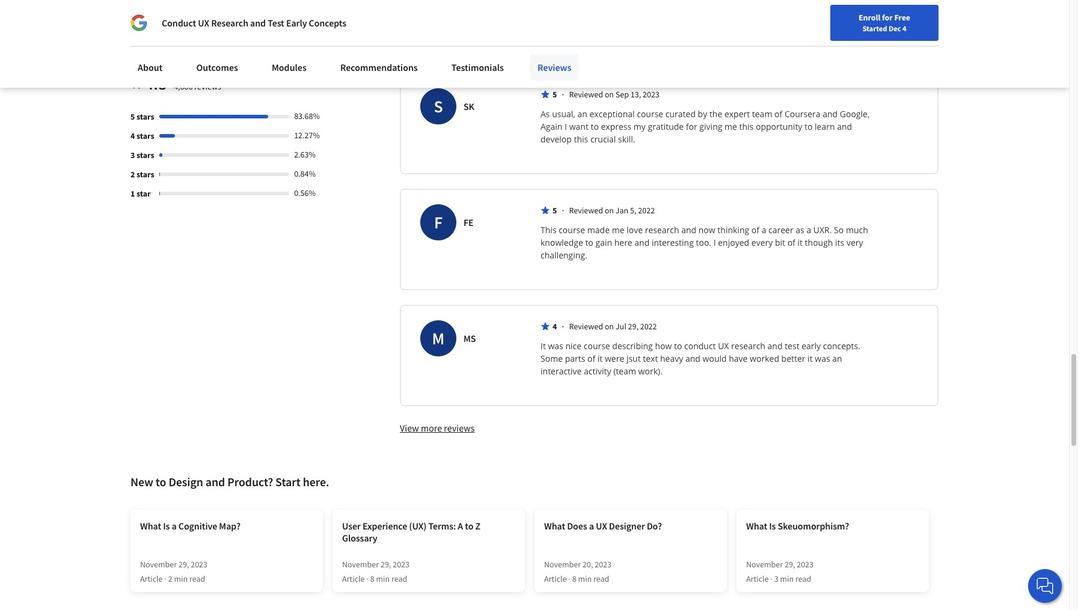 Task type: describe. For each thing, give the bounding box(es) containing it.
and right design
[[206, 475, 225, 490]]

november for what is skeuomorphism?
[[746, 560, 783, 570]]

course inside it was nice course describing how to conduct ux research and test early concepts. some parts of it were jsut text heavy and would have worked better it was an interactive activity (team work).
[[584, 341, 610, 352]]

4 for 4
[[553, 321, 557, 332]]

stars for 4 stars
[[137, 131, 154, 142]]

for inside enroll for free started dec 4
[[882, 12, 893, 23]]

course inside as usual, an exceptional course curated by the expert team of coursera and google, again i want to express my gratitude for giving me this opportunity to learn and develop this crucial skill.
[[637, 108, 664, 120]]

a
[[458, 521, 463, 533]]

modules link
[[265, 54, 314, 81]]

november 20, 2023 article · 8 min read
[[544, 560, 612, 585]]

here.
[[303, 475, 329, 490]]

gratitude
[[648, 121, 684, 133]]

read for terms:
[[392, 574, 407, 585]]

stars for 5 stars
[[137, 111, 154, 122]]

view more reviews
[[400, 422, 475, 435]]

of inside as usual, an exceptional course curated by the expert team of coursera and google, again i want to express my gratitude for giving me this opportunity to learn and develop this crucial skill.
[[775, 108, 783, 120]]

z
[[475, 521, 481, 533]]

4606
[[454, 38, 473, 50]]

view more reviews link
[[400, 422, 475, 435]]

crucial
[[591, 134, 616, 145]]

to right new
[[156, 475, 166, 490]]

29, for what is skeuomorphism?
[[785, 560, 795, 570]]

article for what does a ux designer do?
[[544, 574, 567, 585]]

what for what does a ux designer do?
[[544, 521, 565, 533]]

reviewed for s
[[569, 89, 603, 100]]

jan
[[616, 205, 629, 216]]

user
[[342, 521, 361, 533]]

and down google,
[[837, 121, 852, 133]]

map?
[[219, 521, 241, 533]]

challenging.
[[541, 250, 588, 261]]

a right does
[[589, 521, 594, 533]]

again
[[541, 121, 563, 133]]

4.8
[[145, 73, 167, 95]]

thinking
[[718, 225, 750, 236]]

parts
[[565, 353, 585, 365]]

early
[[802, 341, 821, 352]]

very
[[847, 237, 863, 249]]

29, for user experience (ux) terms: a to z glossary
[[381, 560, 391, 570]]

november 29, 2023 article · 8 min read
[[342, 560, 410, 585]]

worked
[[750, 353, 780, 365]]

and up learn
[[823, 108, 838, 120]]

on for s
[[605, 89, 614, 100]]

29, for what is a cognitive map?
[[179, 560, 189, 570]]

and down love
[[635, 237, 650, 249]]

is for a
[[163, 521, 170, 533]]

nice
[[566, 341, 582, 352]]

min for terms:
[[376, 574, 390, 585]]

4 for 4 stars
[[131, 131, 135, 142]]

to up crucial
[[591, 121, 599, 133]]

f
[[434, 212, 443, 234]]

better
[[782, 353, 806, 365]]

8 for experience
[[370, 574, 375, 585]]

new to design and product? start here.
[[131, 475, 329, 490]]

reviewed for f
[[569, 205, 603, 216]]

0 horizontal spatial this
[[574, 134, 588, 145]]

so
[[834, 225, 844, 236]]

as
[[796, 225, 805, 236]]

sk
[[464, 101, 475, 113]]

and down conduct
[[686, 353, 701, 365]]

s
[[434, 96, 443, 118]]

outcomes
[[196, 61, 238, 73]]

(team
[[614, 366, 636, 377]]

read for cognitive
[[189, 574, 205, 585]]

to inside user experience (ux) terms: a to z glossary
[[465, 521, 474, 533]]

view
[[400, 422, 419, 435]]

13,
[[631, 89, 641, 100]]

as usual, an exceptional course curated by the expert team of coursera and google, again i want to express my gratitude for giving me this opportunity to learn and develop this crucial skill.
[[541, 108, 872, 145]]

google image
[[131, 14, 147, 31]]

on for m
[[605, 321, 614, 332]]

ux inside it was nice course describing how to conduct ux research and test early concepts. some parts of it were jsut text heavy and would have worked better it was an interactive activity (team work).
[[718, 341, 729, 352]]

enjoyed
[[718, 237, 750, 249]]

activity
[[584, 366, 611, 377]]

to down the coursera
[[805, 121, 813, 133]]

new
[[131, 475, 153, 490]]

ms
[[464, 333, 476, 345]]

is for skeuomorphism?
[[769, 521, 776, 533]]

opportunity
[[756, 121, 803, 133]]

some
[[541, 353, 563, 365]]

do?
[[647, 521, 662, 533]]

1 vertical spatial 5
[[131, 111, 135, 122]]

0 horizontal spatial was
[[548, 341, 564, 352]]

have
[[729, 353, 748, 365]]

chat with us image
[[1036, 577, 1055, 596]]

2022 for f
[[638, 205, 655, 216]]

stars for 3 stars
[[137, 150, 154, 161]]

it inside this course made me love research and now thinking of a career as a uxr. so much knowledge to gain here and interesting too. i enjoyed every bit of it though its very challenging.
[[798, 237, 803, 249]]

reviewed on sep 13, 2023
[[569, 89, 660, 100]]

team
[[752, 108, 773, 120]]

article for what is a cognitive map?
[[140, 574, 163, 585]]

november 29, 2023 article · 3 min read
[[746, 560, 814, 585]]

1 star
[[131, 188, 151, 199]]

me inside this course made me love research and now thinking of a career as a uxr. so much knowledge to gain here and interesting too. i enjoyed every bit of it though its very challenging.
[[612, 225, 625, 236]]

of inside it was nice course describing how to conduct ux research and test early concepts. some parts of it were jsut text heavy and would have worked better it was an interactive activity (team work).
[[588, 353, 596, 365]]

november for what does a ux designer do?
[[544, 560, 581, 570]]

were
[[605, 353, 625, 365]]

to inside it was nice course describing how to conduct ux research and test early concepts. some parts of it were jsut text heavy and would have worked better it was an interactive activity (team work).
[[674, 341, 682, 352]]

reviews link
[[531, 54, 579, 81]]

interactive
[[541, 366, 582, 377]]

terms:
[[429, 521, 456, 533]]

article for user experience (ux) terms: a to z glossary
[[342, 574, 365, 585]]

reviews for 4,606 reviews
[[194, 81, 221, 92]]

what is skeuomorphism?
[[746, 521, 850, 533]]

for inside as usual, an exceptional course curated by the expert team of coursera and google, again i want to express my gratitude for giving me this opportunity to learn and develop this crucial skill.
[[686, 121, 698, 133]]

83.68%
[[294, 111, 320, 122]]

product?
[[227, 475, 273, 490]]

user experience (ux) terms: a to z glossary
[[342, 521, 481, 545]]

reviews for learner reviews
[[172, 38, 212, 53]]

1
[[131, 188, 135, 199]]

modules
[[272, 61, 307, 73]]

giving
[[700, 121, 723, 133]]

concepts
[[309, 17, 347, 29]]

design
[[169, 475, 203, 490]]

and up worked
[[768, 341, 783, 352]]

sep
[[616, 89, 629, 100]]

what does a ux designer do?
[[544, 521, 662, 533]]

a right as
[[807, 225, 812, 236]]

2 vertical spatial reviews
[[444, 422, 475, 435]]

it was nice course describing how to conduct ux research and test early concepts. some parts of it were jsut text heavy and would have worked better it was an interactive activity (team work).
[[541, 341, 863, 377]]

29, right jul
[[628, 321, 639, 332]]

bit
[[775, 237, 786, 249]]

of up every
[[752, 225, 760, 236]]

research inside it was nice course describing how to conduct ux research and test early concepts. some parts of it were jsut text heavy and would have worked better it was an interactive activity (team work).
[[731, 341, 766, 352]]

describing
[[613, 341, 653, 352]]

much
[[846, 225, 868, 236]]

work).
[[639, 366, 663, 377]]

2023 for what is skeuomorphism?
[[797, 560, 814, 570]]

want
[[569, 121, 589, 133]]

does
[[567, 521, 587, 533]]

coursera
[[785, 108, 821, 120]]

0.84%
[[294, 169, 316, 179]]

0 horizontal spatial 2
[[131, 169, 135, 180]]

0 horizontal spatial it
[[598, 353, 603, 365]]

2 vertical spatial ux
[[596, 521, 607, 533]]

min inside november 29, 2023 article · 3 min read
[[780, 574, 794, 585]]

expert
[[725, 108, 750, 120]]

learner reviews
[[131, 38, 212, 53]]

a left cognitive
[[172, 521, 177, 533]]

outcomes link
[[189, 54, 245, 81]]



Task type: vqa. For each thing, say whether or not it's contained in the screenshot.


Task type: locate. For each thing, give the bounding box(es) containing it.
it down the early
[[808, 353, 813, 365]]

it
[[541, 341, 546, 352]]

what up november 29, 2023 article · 3 min read
[[746, 521, 768, 533]]

4 min from the left
[[780, 574, 794, 585]]

2 stars from the top
[[137, 131, 154, 142]]

jul
[[616, 321, 627, 332]]

3 on from the top
[[605, 321, 614, 332]]

article inside the 'november 29, 2023 article · 8 min read'
[[342, 574, 365, 585]]

develop
[[541, 134, 572, 145]]

of up activity
[[588, 353, 596, 365]]

0 vertical spatial reviewed
[[569, 89, 603, 100]]

it
[[798, 237, 803, 249], [598, 353, 603, 365], [808, 353, 813, 365]]

m
[[432, 328, 445, 350]]

2 is from the left
[[769, 521, 776, 533]]

stars down 4 stars
[[137, 150, 154, 161]]

november for user experience (ux) terms: a to z glossary
[[342, 560, 379, 570]]

research inside this course made me love research and now thinking of a career as a uxr. so much knowledge to gain here and interesting too. i enjoyed every bit of it though its very challenging.
[[645, 225, 679, 236]]

read inside november 29, 2023 article · 2 min read
[[189, 574, 205, 585]]

1 article from the left
[[140, 574, 163, 585]]

for down curated
[[686, 121, 698, 133]]

0 vertical spatial i
[[565, 121, 567, 133]]

for up the dec
[[882, 12, 893, 23]]

8
[[370, 574, 375, 585], [572, 574, 577, 585]]

me up "here" in the top of the page
[[612, 225, 625, 236]]

more
[[421, 422, 442, 435]]

2.63%
[[294, 149, 316, 160]]

3 reviewed from the top
[[569, 321, 603, 332]]

1 horizontal spatial this
[[740, 121, 754, 133]]

how
[[655, 341, 672, 352]]

would
[[703, 353, 727, 365]]

5 for f
[[553, 205, 557, 216]]

2 on from the top
[[605, 205, 614, 216]]

2022
[[638, 205, 655, 216], [640, 321, 657, 332]]

3 right showing
[[437, 38, 442, 50]]

designer
[[609, 521, 645, 533]]

0 horizontal spatial me
[[612, 225, 625, 236]]

min down glossary on the bottom left
[[376, 574, 390, 585]]

article for what is skeuomorphism?
[[746, 574, 769, 585]]

was down the early
[[815, 353, 830, 365]]

29, down what is a cognitive map?
[[179, 560, 189, 570]]

3 what from the left
[[746, 521, 768, 533]]

8 inside november 20, 2023 article · 8 min read
[[572, 574, 577, 585]]

on left sep
[[605, 89, 614, 100]]

· inside november 29, 2023 article · 2 min read
[[164, 574, 167, 585]]

2023 for what does a ux designer do?
[[595, 560, 612, 570]]

1 read from the left
[[189, 574, 205, 585]]

reviews down conduct
[[172, 38, 212, 53]]

1 vertical spatial reviewed
[[569, 205, 603, 216]]

fe
[[464, 217, 474, 229]]

4 · from the left
[[771, 574, 773, 585]]

29, down experience
[[381, 560, 391, 570]]

3 down "what is skeuomorphism?"
[[775, 574, 779, 585]]

it down as
[[798, 237, 803, 249]]

8 for does
[[572, 574, 577, 585]]

started
[[863, 23, 888, 33]]

2 horizontal spatial 3
[[775, 574, 779, 585]]

0 vertical spatial me
[[725, 121, 737, 133]]

1 what from the left
[[140, 521, 161, 533]]

november for what is a cognitive map?
[[140, 560, 177, 570]]

november down "what is skeuomorphism?"
[[746, 560, 783, 570]]

· for user experience (ux) terms: a to z glossary
[[367, 574, 369, 585]]

· down "what is skeuomorphism?"
[[771, 574, 773, 585]]

1 vertical spatial for
[[686, 121, 698, 133]]

gain
[[596, 237, 612, 249]]

2023 inside november 29, 2023 article · 2 min read
[[191, 560, 208, 570]]

made
[[588, 225, 610, 236]]

conduct
[[685, 341, 716, 352]]

reviewed
[[569, 89, 603, 100], [569, 205, 603, 216], [569, 321, 603, 332]]

november inside november 29, 2023 article · 3 min read
[[746, 560, 783, 570]]

conduct
[[162, 17, 196, 29]]

8 inside the 'november 29, 2023 article · 8 min read'
[[370, 574, 375, 585]]

curated
[[666, 108, 696, 120]]

0 vertical spatial reviews
[[172, 38, 212, 53]]

8 down glossary on the bottom left
[[370, 574, 375, 585]]

its
[[836, 237, 845, 249]]

· for what is a cognitive map?
[[164, 574, 167, 585]]

i inside as usual, an exceptional course curated by the expert team of coursera and google, again i want to express my gratitude for giving me this opportunity to learn and develop this crucial skill.
[[565, 121, 567, 133]]

1 vertical spatial research
[[731, 341, 766, 352]]

2 vertical spatial course
[[584, 341, 610, 352]]

1 horizontal spatial what
[[544, 521, 565, 533]]

jsut
[[627, 353, 641, 365]]

4 stars from the top
[[137, 169, 154, 180]]

min for ux
[[578, 574, 592, 585]]

5 up 4 stars
[[131, 111, 135, 122]]

2 stars
[[131, 169, 154, 180]]

2 what from the left
[[544, 521, 565, 533]]

learn
[[815, 121, 835, 133]]

min
[[174, 574, 188, 585], [376, 574, 390, 585], [578, 574, 592, 585], [780, 574, 794, 585]]

0 vertical spatial ux
[[198, 17, 209, 29]]

on for f
[[605, 205, 614, 216]]

reviews right more
[[444, 422, 475, 435]]

skill.
[[618, 134, 635, 145]]

· for what is skeuomorphism?
[[771, 574, 773, 585]]

1 horizontal spatial it
[[798, 237, 803, 249]]

1 horizontal spatial me
[[725, 121, 737, 133]]

min down "what is skeuomorphism?"
[[780, 574, 794, 585]]

and left test
[[250, 17, 266, 29]]

course up were on the right of the page
[[584, 341, 610, 352]]

· inside november 20, 2023 article · 8 min read
[[569, 574, 571, 585]]

to left z
[[465, 521, 474, 533]]

2 article from the left
[[342, 574, 365, 585]]

2023 inside the 'november 29, 2023 article · 8 min read'
[[393, 560, 410, 570]]

4 november from the left
[[746, 560, 783, 570]]

november inside november 29, 2023 article · 2 min read
[[140, 560, 177, 570]]

2023 inside november 29, 2023 article · 3 min read
[[797, 560, 814, 570]]

0 vertical spatial an
[[578, 108, 588, 120]]

every
[[752, 237, 773, 249]]

min down 20,
[[578, 574, 592, 585]]

about link
[[131, 54, 170, 81]]

1 stars from the top
[[137, 111, 154, 122]]

to inside this course made me love research and now thinking of a career as a uxr. so much knowledge to gain here and interesting too. i enjoyed every bit of it though its very challenging.
[[586, 237, 594, 249]]

article inside november 20, 2023 article · 8 min read
[[544, 574, 567, 585]]

reviews down outcomes
[[194, 81, 221, 92]]

3 stars from the top
[[137, 150, 154, 161]]

· down glossary on the bottom left
[[367, 574, 369, 585]]

1 8 from the left
[[370, 574, 375, 585]]

november down glossary on the bottom left
[[342, 560, 379, 570]]

min inside november 29, 2023 article · 2 min read
[[174, 574, 188, 585]]

reviewed up made
[[569, 205, 603, 216]]

me
[[725, 121, 737, 133], [612, 225, 625, 236]]

0 horizontal spatial what
[[140, 521, 161, 533]]

1 is from the left
[[163, 521, 170, 533]]

1 min from the left
[[174, 574, 188, 585]]

4,606
[[174, 81, 193, 92]]

1 · from the left
[[164, 574, 167, 585]]

read down "what is skeuomorphism?"
[[796, 574, 812, 585]]

3 november from the left
[[544, 560, 581, 570]]

1 horizontal spatial research
[[731, 341, 766, 352]]

november 29, 2023 article · 2 min read
[[140, 560, 208, 585]]

5
[[553, 89, 557, 100], [131, 111, 135, 122], [553, 205, 557, 216]]

english
[[839, 14, 868, 26]]

what for what is skeuomorphism?
[[746, 521, 768, 533]]

min for cognitive
[[174, 574, 188, 585]]

article inside november 29, 2023 article · 3 min read
[[746, 574, 769, 585]]

concepts.
[[823, 341, 861, 352]]

0 horizontal spatial 3
[[131, 150, 135, 161]]

november left 20,
[[544, 560, 581, 570]]

interesting
[[652, 237, 694, 249]]

2023 inside november 20, 2023 article · 8 min read
[[595, 560, 612, 570]]

3 · from the left
[[569, 574, 571, 585]]

is left cognitive
[[163, 521, 170, 533]]

stars down 5 stars
[[137, 131, 154, 142]]

of right bit
[[788, 237, 796, 249]]

2 horizontal spatial it
[[808, 353, 813, 365]]

read inside november 29, 2023 article · 3 min read
[[796, 574, 812, 585]]

2 reviewed from the top
[[569, 205, 603, 216]]

· down does
[[569, 574, 571, 585]]

to up 'heavy'
[[674, 341, 682, 352]]

1 horizontal spatial i
[[714, 237, 716, 249]]

0 vertical spatial 4
[[903, 23, 907, 33]]

is
[[163, 521, 170, 533], [769, 521, 776, 533]]

career
[[769, 225, 794, 236]]

0 vertical spatial 2022
[[638, 205, 655, 216]]

2 horizontal spatial what
[[746, 521, 768, 533]]

0 vertical spatial for
[[882, 12, 893, 23]]

8 down does
[[572, 574, 577, 585]]

2 vertical spatial 4
[[553, 321, 557, 332]]

0 horizontal spatial for
[[686, 121, 698, 133]]

12.27%
[[294, 130, 320, 141]]

0 horizontal spatial 4
[[131, 131, 135, 142]]

show notifications image
[[907, 15, 922, 29]]

read down what does a ux designer do?
[[594, 574, 609, 585]]

recommendations
[[340, 61, 418, 73]]

of left 4606
[[444, 38, 452, 50]]

stars up 4 stars
[[137, 111, 154, 122]]

min down what is a cognitive map?
[[174, 574, 188, 585]]

article
[[140, 574, 163, 585], [342, 574, 365, 585], [544, 574, 567, 585], [746, 574, 769, 585]]

read inside the 'november 29, 2023 article · 8 min read'
[[392, 574, 407, 585]]

4 article from the left
[[746, 574, 769, 585]]

recommendations link
[[333, 54, 425, 81]]

4 down 5 stars
[[131, 131, 135, 142]]

dec
[[889, 23, 901, 33]]

29,
[[628, 321, 639, 332], [179, 560, 189, 570], [381, 560, 391, 570], [785, 560, 795, 570]]

i down usual,
[[565, 121, 567, 133]]

an inside it was nice course describing how to conduct ux research and test early concepts. some parts of it were jsut text heavy and would have worked better it was an interactive activity (team work).
[[833, 353, 842, 365]]

a up every
[[762, 225, 767, 236]]

1 horizontal spatial ux
[[596, 521, 607, 533]]

0 vertical spatial on
[[605, 89, 614, 100]]

0 vertical spatial 5
[[553, 89, 557, 100]]

1 reviewed from the top
[[569, 89, 603, 100]]

the
[[710, 108, 723, 120]]

2 vertical spatial on
[[605, 321, 614, 332]]

course up my
[[637, 108, 664, 120]]

0 vertical spatial this
[[740, 121, 754, 133]]

1 november from the left
[[140, 560, 177, 570]]

research up interesting
[[645, 225, 679, 236]]

reviews
[[172, 38, 212, 53], [194, 81, 221, 92], [444, 422, 475, 435]]

2023 down cognitive
[[191, 560, 208, 570]]

2 min from the left
[[376, 574, 390, 585]]

3 read from the left
[[594, 574, 609, 585]]

2022 for m
[[640, 321, 657, 332]]

what for what is a cognitive map?
[[140, 521, 161, 533]]

i right "too."
[[714, 237, 716, 249]]

1 vertical spatial i
[[714, 237, 716, 249]]

0 vertical spatial 2
[[131, 169, 135, 180]]

2 8 from the left
[[572, 574, 577, 585]]

4 read from the left
[[796, 574, 812, 585]]

2 november from the left
[[342, 560, 379, 570]]

1 vertical spatial 3
[[131, 150, 135, 161]]

2 up 1
[[131, 169, 135, 180]]

glossary
[[342, 533, 377, 545]]

4 up some
[[553, 321, 557, 332]]

test
[[268, 17, 284, 29]]

29, inside the 'november 29, 2023 article · 8 min read'
[[381, 560, 391, 570]]

is left skeuomorphism?
[[769, 521, 776, 533]]

of
[[444, 38, 452, 50], [775, 108, 783, 120], [752, 225, 760, 236], [788, 237, 796, 249], [588, 353, 596, 365]]

stars for 2 stars
[[137, 169, 154, 180]]

of up opportunity
[[775, 108, 783, 120]]

november inside the 'november 29, 2023 article · 8 min read'
[[342, 560, 379, 570]]

2023 right 20,
[[595, 560, 612, 570]]

now
[[699, 225, 716, 236]]

2 read from the left
[[392, 574, 407, 585]]

· down what is a cognitive map?
[[164, 574, 167, 585]]

reviews
[[538, 61, 572, 73]]

min inside november 20, 2023 article · 8 min read
[[578, 574, 592, 585]]

1 vertical spatial 4
[[131, 131, 135, 142]]

read down user experience (ux) terms: a to z glossary on the bottom of the page
[[392, 574, 407, 585]]

1 vertical spatial on
[[605, 205, 614, 216]]

0 vertical spatial 3
[[437, 38, 442, 50]]

it up activity
[[598, 353, 603, 365]]

star
[[137, 188, 151, 199]]

reviewed up usual,
[[569, 89, 603, 100]]

to left gain
[[586, 237, 594, 249]]

on left jan
[[605, 205, 614, 216]]

0 vertical spatial was
[[548, 341, 564, 352]]

course inside this course made me love research and now thinking of a career as a uxr. so much knowledge to gain here and interesting too. i enjoyed every bit of it though its very challenging.
[[559, 225, 585, 236]]

1 vertical spatial 2
[[168, 574, 172, 585]]

29, inside november 29, 2023 article · 2 min read
[[179, 560, 189, 570]]

min inside the 'november 29, 2023 article · 8 min read'
[[376, 574, 390, 585]]

29, inside november 29, 2023 article · 3 min read
[[785, 560, 795, 570]]

an inside as usual, an exceptional course curated by the expert team of coursera and google, again i want to express my gratitude for giving me this opportunity to learn and develop this crucial skill.
[[578, 108, 588, 120]]

2 inside november 29, 2023 article · 2 min read
[[168, 574, 172, 585]]

an up want
[[578, 108, 588, 120]]

0 horizontal spatial research
[[645, 225, 679, 236]]

what
[[140, 521, 161, 533], [544, 521, 565, 533], [746, 521, 768, 533]]

1 horizontal spatial for
[[882, 12, 893, 23]]

5 stars
[[131, 111, 154, 122]]

2 down what is a cognitive map?
[[168, 574, 172, 585]]

3 article from the left
[[544, 574, 567, 585]]

ux up would
[[718, 341, 729, 352]]

2022 right "5,"
[[638, 205, 655, 216]]

read for ux
[[594, 574, 609, 585]]

testimonials
[[452, 61, 504, 73]]

express
[[601, 121, 632, 133]]

ux right conduct
[[198, 17, 209, 29]]

on left jul
[[605, 321, 614, 332]]

reviewed for m
[[569, 321, 603, 332]]

research up "have"
[[731, 341, 766, 352]]

2023 for user experience (ux) terms: a to z glossary
[[393, 560, 410, 570]]

i inside this course made me love research and now thinking of a career as a uxr. so much knowledge to gain here and interesting too. i enjoyed every bit of it though its very challenging.
[[714, 237, 716, 249]]

1 horizontal spatial 8
[[572, 574, 577, 585]]

november down what is a cognitive map?
[[140, 560, 177, 570]]

0 horizontal spatial is
[[163, 521, 170, 533]]

· for what does a ux designer do?
[[569, 574, 571, 585]]

· inside the 'november 29, 2023 article · 8 min read'
[[367, 574, 369, 585]]

5 up this
[[553, 205, 557, 216]]

3 inside november 29, 2023 article · 3 min read
[[775, 574, 779, 585]]

and left now
[[682, 225, 697, 236]]

1 horizontal spatial 3
[[437, 38, 442, 50]]

· inside november 29, 2023 article · 3 min read
[[771, 574, 773, 585]]

test
[[785, 341, 800, 352]]

2 vertical spatial 5
[[553, 205, 557, 216]]

reviewed up nice
[[569, 321, 603, 332]]

what left does
[[544, 521, 565, 533]]

what down new
[[140, 521, 161, 533]]

0 horizontal spatial ux
[[198, 17, 209, 29]]

1 vertical spatial an
[[833, 353, 842, 365]]

1 horizontal spatial is
[[769, 521, 776, 533]]

2 horizontal spatial 4
[[903, 23, 907, 33]]

1 vertical spatial ux
[[718, 341, 729, 352]]

though
[[805, 237, 833, 249]]

5 up usual,
[[553, 89, 557, 100]]

0 horizontal spatial an
[[578, 108, 588, 120]]

1 vertical spatial was
[[815, 353, 830, 365]]

0 vertical spatial course
[[637, 108, 664, 120]]

2 vertical spatial 3
[[775, 574, 779, 585]]

4 inside enroll for free started dec 4
[[903, 23, 907, 33]]

0 horizontal spatial 8
[[370, 574, 375, 585]]

ux
[[198, 17, 209, 29], [718, 341, 729, 352], [596, 521, 607, 533]]

course up knowledge
[[559, 225, 585, 236]]

1 on from the top
[[605, 89, 614, 100]]

as
[[541, 108, 550, 120]]

0 horizontal spatial i
[[565, 121, 567, 133]]

uxr.
[[814, 225, 832, 236]]

november
[[140, 560, 177, 570], [342, 560, 379, 570], [544, 560, 581, 570], [746, 560, 783, 570]]

about
[[138, 61, 163, 73]]

0 vertical spatial research
[[645, 225, 679, 236]]

research
[[211, 17, 248, 29]]

2 vertical spatial reviewed
[[569, 321, 603, 332]]

november inside november 20, 2023 article · 8 min read
[[544, 560, 581, 570]]

enroll for free started dec 4
[[859, 12, 911, 33]]

1 vertical spatial reviews
[[194, 81, 221, 92]]

me inside as usual, an exceptional course curated by the expert team of coursera and google, again i want to express my gratitude for giving me this opportunity to learn and develop this crucial skill.
[[725, 121, 737, 133]]

article inside november 29, 2023 article · 2 min read
[[140, 574, 163, 585]]

1 vertical spatial me
[[612, 225, 625, 236]]

here
[[615, 237, 633, 249]]

1 vertical spatial course
[[559, 225, 585, 236]]

knowledge
[[541, 237, 583, 249]]

english button
[[817, 0, 890, 39]]

5 for s
[[553, 89, 557, 100]]

2023 down user experience (ux) terms: a to z glossary on the bottom of the page
[[393, 560, 410, 570]]

read down cognitive
[[189, 574, 205, 585]]

1 vertical spatial 2022
[[640, 321, 657, 332]]

cognitive
[[179, 521, 217, 533]]

2 horizontal spatial ux
[[718, 341, 729, 352]]

2023 down "what is skeuomorphism?"
[[797, 560, 814, 570]]

29, down "what is skeuomorphism?"
[[785, 560, 795, 570]]

read inside november 20, 2023 article · 8 min read
[[594, 574, 609, 585]]

1 horizontal spatial 2
[[168, 574, 172, 585]]

this
[[541, 225, 557, 236]]

1 horizontal spatial an
[[833, 353, 842, 365]]

me down the expert
[[725, 121, 737, 133]]

ux right does
[[596, 521, 607, 533]]

2023
[[643, 89, 660, 100], [191, 560, 208, 570], [393, 560, 410, 570], [595, 560, 612, 570], [797, 560, 814, 570]]

3 min from the left
[[578, 574, 592, 585]]

1 horizontal spatial 4
[[553, 321, 557, 332]]

4,606 reviews
[[174, 81, 221, 92]]

2023 right 13,
[[643, 89, 660, 100]]

1 vertical spatial this
[[574, 134, 588, 145]]

this course made me love research and now thinking of a career as a uxr. so much knowledge to gain here and interesting too. i enjoyed every bit of it though its very challenging.
[[541, 225, 871, 261]]

was right it
[[548, 341, 564, 352]]

2023 for what is a cognitive map?
[[191, 560, 208, 570]]

this down want
[[574, 134, 588, 145]]

1 horizontal spatial was
[[815, 353, 830, 365]]

skeuomorphism?
[[778, 521, 850, 533]]

start
[[276, 475, 301, 490]]

stars up "star"
[[137, 169, 154, 180]]

this down the expert
[[740, 121, 754, 133]]

None search field
[[171, 8, 460, 32]]

3 down 4 stars
[[131, 150, 135, 161]]

2 · from the left
[[367, 574, 369, 585]]



